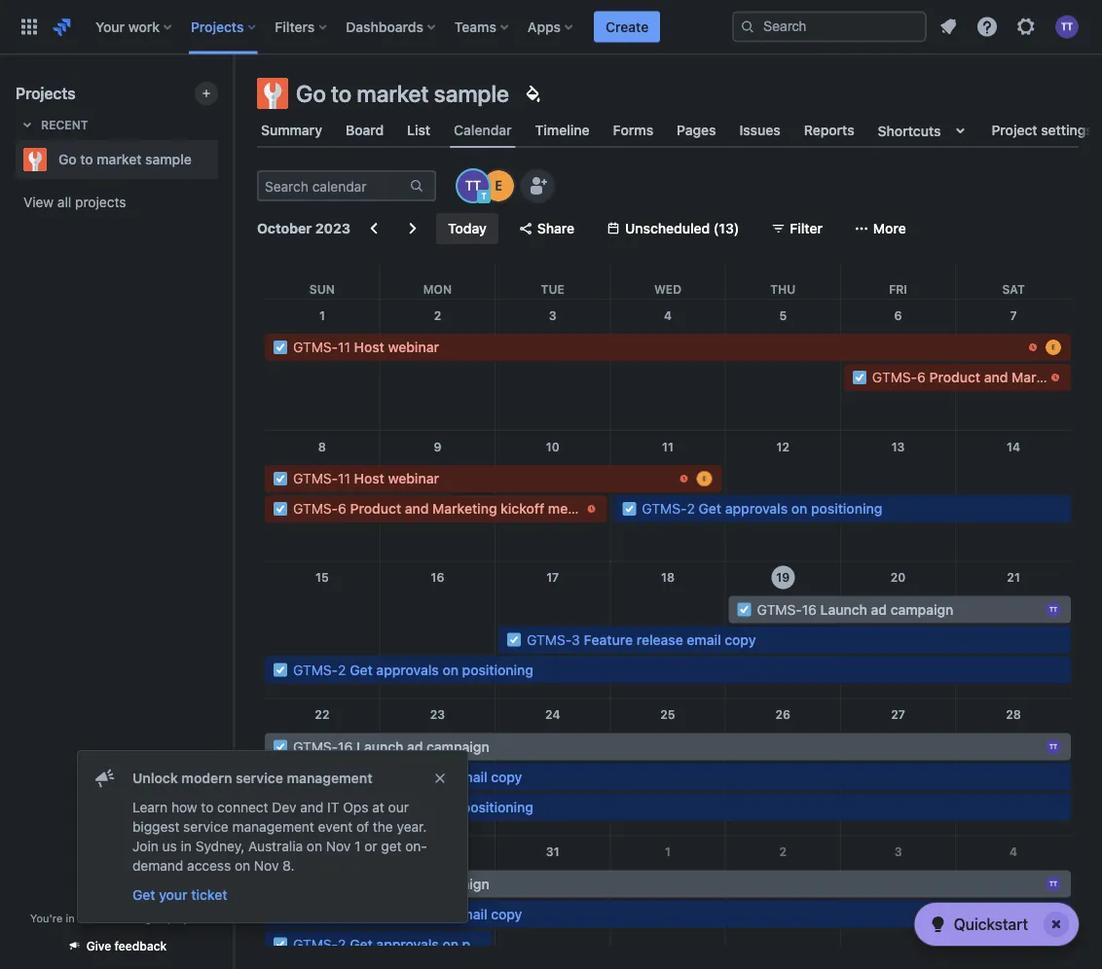 Task type: locate. For each thing, give the bounding box(es) containing it.
campaign up dismiss icon on the left of the page
[[427, 739, 489, 755]]

gtms-2 get approvals on positioning down launch ad campaign
[[293, 937, 534, 953]]

1 vertical spatial webinar
[[388, 471, 439, 487]]

2 link
[[422, 300, 453, 331], [768, 837, 799, 868]]

12 link
[[768, 431, 799, 462]]

0 vertical spatial 6
[[894, 309, 902, 322]]

add to starred image
[[212, 148, 236, 171]]

in inside learn how to connect dev and it ops at our biggest service management event of the year. join us in sydney, australia on nov 1 or get on- demand access on nov 8.
[[181, 839, 192, 855]]

in left a
[[66, 912, 75, 925]]

on up 23 link
[[443, 662, 459, 678]]

in right us
[[181, 839, 192, 855]]

1 vertical spatial ad
[[407, 739, 423, 755]]

0 vertical spatial gtms-16 launch ad campaign
[[757, 602, 954, 618]]

1 horizontal spatial sample
[[434, 80, 509, 107]]

1 horizontal spatial 16
[[431, 571, 444, 585]]

terry turtle image
[[458, 170, 489, 202]]

0 horizontal spatial to
[[80, 151, 93, 167]]

2 horizontal spatial 1
[[665, 846, 671, 859]]

gtms-6 product and marketing kickoff meeting
[[293, 501, 601, 517]]

0 horizontal spatial 4
[[664, 309, 672, 322]]

1 inside learn how to connect dev and it ops at our biggest service management event of the year. join us in sydney, australia on nov 1 or get on- demand access on nov 8.
[[355, 839, 361, 855]]

6 row from the top
[[265, 836, 1071, 970]]

check image
[[927, 913, 950, 937]]

eloisefrancis23 image
[[483, 170, 514, 202]]

approvals down launch ad campaign
[[376, 937, 439, 953]]

1 horizontal spatial service
[[236, 771, 283, 787]]

2 vertical spatial email
[[453, 906, 487, 922]]

0 horizontal spatial 1
[[319, 309, 325, 322]]

feature
[[584, 632, 633, 648], [350, 769, 399, 785], [350, 906, 399, 922]]

1 vertical spatial 4 link
[[998, 837, 1029, 868]]

to down recent
[[80, 151, 93, 167]]

sample
[[434, 80, 509, 107], [145, 151, 192, 167]]

at
[[372, 800, 384, 816]]

1 vertical spatial 4
[[1010, 846, 1018, 859]]

webinar down mon on the top left of the page
[[388, 339, 439, 355]]

0 vertical spatial 2 link
[[422, 300, 453, 331]]

unscheduled image
[[606, 221, 621, 237]]

1 horizontal spatial 6
[[894, 309, 902, 322]]

1 horizontal spatial projects
[[191, 19, 244, 35]]

1 host from the top
[[354, 339, 384, 355]]

0 vertical spatial marketing
[[1012, 370, 1076, 386]]

6 link
[[883, 300, 914, 331]]

market up list
[[357, 80, 429, 107]]

board link
[[342, 113, 388, 148]]

go down recent
[[58, 151, 77, 167]]

today
[[448, 221, 487, 237]]

create
[[606, 19, 649, 35]]

1 horizontal spatial gtms-16 launch ad campaign
[[757, 602, 954, 618]]

to right how
[[201, 800, 214, 816]]

1 down sun
[[319, 309, 325, 322]]

0 vertical spatial product
[[929, 370, 981, 386]]

9 link
[[422, 431, 453, 462]]

next month image
[[401, 217, 425, 241]]

on down dismiss icon on the left of the page
[[443, 799, 459, 815]]

0 vertical spatial and
[[984, 370, 1008, 386]]

1 vertical spatial email
[[453, 769, 487, 785]]

4 link down wed at the top right of the page
[[652, 300, 684, 331]]

to up board
[[331, 80, 352, 107]]

31
[[546, 846, 559, 859]]

host
[[354, 339, 384, 355], [354, 471, 384, 487]]

gtms-3 feature release email copy down 18 link
[[527, 632, 756, 648]]

nov down event
[[326, 839, 351, 855]]

ad inside "launch ad campaign" button
[[407, 876, 423, 892]]

0 horizontal spatial 2 link
[[422, 300, 453, 331]]

gtms-11 host webinar down 8 'link'
[[293, 471, 439, 487]]

alert
[[78, 752, 467, 923]]

0 vertical spatial webinar
[[388, 339, 439, 355]]

ad down 23 link
[[407, 739, 423, 755]]

team-
[[87, 912, 117, 925]]

copy for 25
[[491, 769, 522, 785]]

0 horizontal spatial sample
[[145, 151, 192, 167]]

1 horizontal spatial 1
[[355, 839, 361, 855]]

give feedback
[[86, 940, 167, 954]]

2 vertical spatial to
[[201, 800, 214, 816]]

0 vertical spatial host
[[354, 339, 384, 355]]

webinar down the 9 link
[[388, 471, 439, 487]]

1 vertical spatial gtms-3 feature release email copy
[[293, 769, 522, 785]]

marketing left kickoff
[[432, 501, 497, 517]]

2 webinar from the top
[[388, 471, 439, 487]]

feedback
[[114, 940, 167, 954]]

sample up the calendar
[[434, 80, 509, 107]]

gtms-11 host webinar down sun
[[293, 339, 439, 355]]

2 horizontal spatial and
[[984, 370, 1008, 386]]

launch
[[820, 602, 868, 618], [356, 739, 403, 755], [356, 876, 403, 892]]

dismiss quickstart image
[[1041, 909, 1072, 941]]

gtms-16 launch ad campaign down 20
[[757, 602, 954, 618]]

1 up "launch ad campaign" button
[[665, 846, 671, 859]]

grid
[[265, 264, 1102, 970]]

1 link up "launch ad campaign" button
[[652, 837, 684, 868]]

to inside learn how to connect dev and it ops at our biggest service management event of the year. join us in sydney, australia on nov 1 or get on- demand access on nov 8.
[[201, 800, 214, 816]]

1 vertical spatial feature
[[350, 769, 399, 785]]

release for 24
[[403, 769, 450, 785]]

approvals
[[725, 501, 788, 517], [376, 662, 439, 678], [376, 799, 439, 815], [376, 937, 439, 953]]

shortcuts
[[878, 122, 941, 139]]

5 link
[[768, 300, 799, 331]]

27 link
[[883, 700, 914, 731]]

1 vertical spatial 6
[[917, 370, 926, 386]]

1 horizontal spatial to
[[201, 800, 214, 816]]

to inside go to market sample link
[[80, 151, 93, 167]]

on down launch ad campaign
[[443, 937, 459, 953]]

go to market sample up view all projects link
[[58, 151, 192, 167]]

campaign down 30 link
[[427, 876, 489, 892]]

0 vertical spatial gtms-11 host webinar
[[293, 339, 439, 355]]

0 horizontal spatial marketing
[[432, 501, 497, 517]]

pages link
[[673, 113, 720, 148]]

1 vertical spatial in
[[66, 912, 75, 925]]

service
[[236, 771, 283, 787], [183, 819, 229, 835]]

jira image
[[51, 15, 74, 38], [51, 15, 74, 38]]

unscheduled (13)
[[625, 221, 739, 237]]

1 vertical spatial release
[[403, 769, 450, 785]]

0 vertical spatial 11
[[338, 339, 350, 355]]

1 vertical spatial host
[[354, 471, 384, 487]]

marketing for kick
[[1012, 370, 1076, 386]]

19 link
[[768, 562, 799, 593]]

1 horizontal spatial product
[[929, 370, 981, 386]]

1 vertical spatial 1 link
[[652, 837, 684, 868]]

gtms-2 get approvals on positioning up the year.
[[293, 799, 534, 815]]

gtms-2 get approvals on positioning down the 12
[[642, 501, 882, 517]]

0 horizontal spatial market
[[97, 151, 142, 167]]

get
[[699, 501, 722, 517], [350, 662, 373, 678], [350, 799, 373, 815], [132, 888, 155, 904], [350, 937, 373, 953]]

sample inside go to market sample link
[[145, 151, 192, 167]]

tue
[[541, 282, 565, 296]]

1 horizontal spatial 3 link
[[883, 837, 914, 868]]

recent
[[41, 118, 88, 131]]

0 horizontal spatial nov
[[254, 858, 279, 874]]

tab list
[[245, 113, 1097, 148]]

feature for 30
[[350, 906, 399, 922]]

alert containing unlock modern service management
[[78, 752, 467, 923]]

16
[[431, 571, 444, 585], [802, 602, 817, 618], [338, 739, 353, 755]]

october 2023
[[257, 221, 351, 237]]

0 vertical spatial go
[[296, 80, 326, 107]]

nov down australia
[[254, 858, 279, 874]]

1 for rightmost 1 link
[[665, 846, 671, 859]]

management up it
[[287, 771, 373, 787]]

and inside learn how to connect dev and it ops at our biggest service management event of the year. join us in sydney, australia on nov 1 or get on- demand access on nov 8.
[[300, 800, 324, 816]]

ad down on- at bottom
[[407, 876, 423, 892]]

0 vertical spatial ad
[[871, 602, 887, 618]]

gtms-2 get approvals on positioning
[[642, 501, 882, 517], [293, 662, 534, 678], [293, 799, 534, 815], [293, 937, 534, 953]]

1 vertical spatial copy
[[491, 769, 522, 785]]

4 row from the top
[[265, 562, 1071, 699]]

release up our
[[403, 769, 450, 785]]

go to market sample up list
[[296, 80, 509, 107]]

row
[[265, 264, 1071, 299], [265, 300, 1102, 431], [265, 431, 1071, 562], [265, 562, 1071, 699], [265, 699, 1071, 836], [265, 836, 1071, 970]]

and for product and marketing kickoff meeting
[[405, 501, 429, 517]]

forms
[[613, 122, 654, 138]]

banner
[[0, 0, 1102, 55]]

0 horizontal spatial 4 link
[[652, 300, 684, 331]]

feature for 23
[[350, 769, 399, 785]]

0 horizontal spatial 16
[[338, 739, 353, 755]]

2 vertical spatial copy
[[491, 906, 522, 922]]

2 vertical spatial 16
[[338, 739, 353, 755]]

approvals down the 12
[[725, 501, 788, 517]]

notifications image
[[937, 15, 960, 38]]

year.
[[397, 819, 427, 835]]

service inside learn how to connect dev and it ops at our biggest service management event of the year. join us in sydney, australia on nov 1 or get on- demand access on nov 8.
[[183, 819, 229, 835]]

2 horizontal spatial 6
[[917, 370, 926, 386]]

1 vertical spatial gtms-11 host webinar
[[293, 471, 439, 487]]

summary link
[[257, 113, 326, 148]]

0 horizontal spatial go
[[58, 151, 77, 167]]

management up australia
[[232, 819, 314, 835]]

service up sydney, on the bottom
[[183, 819, 229, 835]]

ad down 20 link
[[871, 602, 887, 618]]

collapse recent projects image
[[16, 113, 39, 136]]

0 horizontal spatial go to market sample
[[58, 151, 192, 167]]

overdue image
[[1025, 340, 1041, 355], [1048, 370, 1063, 386], [676, 471, 692, 487], [584, 501, 599, 517]]

4 link
[[652, 300, 684, 331], [998, 837, 1029, 868]]

1 vertical spatial go
[[58, 151, 77, 167]]

nov
[[326, 839, 351, 855], [254, 858, 279, 874]]

2 vertical spatial ad
[[407, 876, 423, 892]]

31 link
[[537, 837, 568, 868]]

demand
[[132, 858, 183, 874]]

0 vertical spatial in
[[181, 839, 192, 855]]

8
[[318, 440, 326, 454]]

market up view all projects link
[[97, 151, 142, 167]]

29 link
[[307, 837, 338, 868]]

1 horizontal spatial and
[[405, 501, 429, 517]]

and down "7" link
[[984, 370, 1008, 386]]

2 host from the top
[[354, 471, 384, 487]]

service up connect
[[236, 771, 283, 787]]

go up summary on the top of the page
[[296, 80, 326, 107]]

2 horizontal spatial to
[[331, 80, 352, 107]]

sample left add to starred image
[[145, 151, 192, 167]]

of
[[356, 819, 369, 835]]

go
[[296, 80, 326, 107], [58, 151, 77, 167]]

1 vertical spatial and
[[405, 501, 429, 517]]

forms link
[[609, 113, 657, 148]]

0 horizontal spatial product
[[350, 501, 401, 517]]

1 horizontal spatial 4
[[1010, 846, 1018, 859]]

gtms-16 launch ad campaign
[[757, 602, 954, 618], [293, 739, 489, 755]]

gtms-11 host webinar
[[293, 339, 439, 355], [293, 471, 439, 487]]

2 vertical spatial and
[[300, 800, 324, 816]]

3 link
[[537, 300, 568, 331], [883, 837, 914, 868]]

shortcuts button
[[874, 113, 976, 148]]

1 horizontal spatial 4 link
[[998, 837, 1029, 868]]

1 webinar from the top
[[388, 339, 439, 355]]

0 vertical spatial projects
[[191, 19, 244, 35]]

projects up create project image
[[191, 19, 244, 35]]

0 horizontal spatial in
[[66, 912, 75, 925]]

4 link up quickstart button
[[998, 837, 1029, 868]]

product
[[929, 370, 981, 386], [350, 501, 401, 517]]

projects
[[75, 194, 126, 210]]

0 horizontal spatial 6
[[338, 501, 347, 517]]

27
[[891, 708, 905, 722]]

1 vertical spatial marketing
[[432, 501, 497, 517]]

it
[[327, 800, 339, 816]]

management
[[287, 771, 373, 787], [232, 819, 314, 835]]

2 gtms-11 host webinar from the top
[[293, 471, 439, 487]]

and down the 9 link
[[405, 501, 429, 517]]

14
[[1007, 440, 1021, 454]]

projects up collapse recent projects icon
[[16, 84, 76, 103]]

your
[[159, 888, 188, 904]]

reports link
[[800, 113, 858, 148]]

overdue image down "7" link
[[1025, 340, 1041, 355]]

gtms-3 feature release email copy up our
[[293, 769, 522, 785]]

4 up quickstart button
[[1010, 846, 1018, 859]]

11 for the overdue icon under "7" link
[[338, 339, 350, 355]]

1 horizontal spatial marketing
[[1012, 370, 1076, 386]]

18 link
[[652, 562, 684, 593]]

gtms-3 feature release email copy down launch ad campaign
[[293, 906, 522, 922]]

1 vertical spatial nov
[[254, 858, 279, 874]]

filters button
[[269, 11, 334, 42]]

release down 18 link
[[637, 632, 683, 648]]

20 link
[[883, 562, 914, 593]]

1 link down sun
[[307, 300, 338, 331]]

1 left the or
[[355, 839, 361, 855]]

0 vertical spatial go to market sample
[[296, 80, 509, 107]]

6 for gtms-6 product and marketing kick
[[917, 370, 926, 386]]

2 vertical spatial gtms-3 feature release email copy
[[293, 906, 522, 922]]

issues
[[740, 122, 781, 138]]

project
[[992, 122, 1038, 138]]

20
[[891, 571, 906, 585]]

3 row from the top
[[265, 431, 1071, 562]]

30
[[430, 846, 445, 859]]

0 vertical spatial 16
[[431, 571, 444, 585]]

1 vertical spatial campaign
[[427, 739, 489, 755]]

marketing left kick
[[1012, 370, 1076, 386]]

australia
[[248, 839, 303, 855]]

approvals up 23
[[376, 662, 439, 678]]

grid containing gtms-11
[[265, 264, 1102, 970]]

1 vertical spatial to
[[80, 151, 93, 167]]

search image
[[740, 19, 756, 35]]

0 vertical spatial 3 link
[[537, 300, 568, 331]]

release down launch ad campaign
[[403, 906, 450, 922]]

0 horizontal spatial gtms-16 launch ad campaign
[[293, 739, 489, 755]]

your
[[95, 19, 125, 35]]

1 horizontal spatial go to market sample
[[296, 80, 509, 107]]

dashboards
[[346, 19, 423, 35]]

Search field
[[732, 11, 927, 42]]

0 vertical spatial copy
[[725, 632, 756, 648]]

2 horizontal spatial 16
[[802, 602, 817, 618]]

1 vertical spatial projects
[[16, 84, 76, 103]]

14 link
[[998, 431, 1029, 462]]

1 row from the top
[[265, 264, 1071, 299]]

product for product and marketing kickoff meeting
[[350, 501, 401, 517]]

gtms-16 launch ad campaign down 23
[[293, 739, 489, 755]]

and left it
[[300, 800, 324, 816]]

1 link
[[307, 300, 338, 331], [652, 837, 684, 868]]

2 vertical spatial feature
[[350, 906, 399, 922]]

4 down wed at the top right of the page
[[664, 309, 672, 322]]

you're
[[30, 912, 63, 925]]

unlock
[[132, 771, 178, 787]]

management inside learn how to connect dev and it ops at our biggest service management event of the year. join us in sydney, australia on nov 1 or get on- demand access on nov 8.
[[232, 819, 314, 835]]

campaign down 20 link
[[891, 602, 954, 618]]

dismiss image
[[432, 771, 448, 787]]

all
[[57, 194, 71, 210]]

1 vertical spatial gtms-16 launch ad campaign
[[293, 739, 489, 755]]

1 vertical spatial sample
[[145, 151, 192, 167]]

on
[[791, 501, 808, 517], [443, 662, 459, 678], [443, 799, 459, 815], [307, 839, 322, 855], [235, 858, 250, 874], [443, 937, 459, 953]]

mon link
[[419, 264, 456, 299]]



Task type: describe. For each thing, give the bounding box(es) containing it.
list link
[[403, 113, 434, 148]]

previous month image
[[362, 217, 386, 241]]

settings image
[[1015, 15, 1038, 38]]

0 vertical spatial release
[[637, 632, 683, 648]]

Search calendar text field
[[259, 172, 407, 200]]

1 vertical spatial market
[[97, 151, 142, 167]]

10 link
[[537, 431, 568, 462]]

our
[[388, 800, 409, 816]]

13 link
[[883, 431, 914, 462]]

appswitcher icon image
[[18, 15, 41, 38]]

18
[[661, 571, 675, 585]]

help image
[[976, 15, 999, 38]]

1 vertical spatial go to market sample
[[58, 151, 192, 167]]

comment image
[[93, 767, 117, 791]]

1 horizontal spatial go
[[296, 80, 326, 107]]

23 link
[[422, 700, 453, 731]]

a
[[78, 912, 84, 925]]

row containing sun
[[265, 264, 1071, 299]]

wed
[[654, 282, 682, 296]]

summary
[[261, 122, 322, 138]]

0 vertical spatial market
[[357, 80, 429, 107]]

quickstart
[[954, 916, 1028, 934]]

0 vertical spatial campaign
[[891, 602, 954, 618]]

quickstart button
[[915, 904, 1079, 946]]

mon
[[423, 282, 452, 296]]

modern
[[181, 771, 232, 787]]

webinar for the overdue icon under 11 link
[[388, 471, 439, 487]]

kick
[[1080, 370, 1102, 386]]

your profile and settings image
[[1055, 15, 1079, 38]]

21
[[1007, 571, 1020, 585]]

learn
[[132, 800, 168, 816]]

host for the overdue icon under "7" link
[[354, 339, 384, 355]]

11 for the overdue icon under 11 link
[[338, 471, 350, 487]]

26
[[776, 708, 791, 722]]

dev
[[272, 800, 297, 816]]

unlock modern service management
[[132, 771, 373, 787]]

release for 31
[[403, 906, 450, 922]]

project settings
[[992, 122, 1093, 138]]

0 vertical spatial nov
[[326, 839, 351, 855]]

create project image
[[199, 86, 214, 101]]

biggest
[[132, 819, 180, 835]]

your work
[[95, 19, 160, 35]]

today button
[[436, 213, 498, 244]]

banner containing your work
[[0, 0, 1102, 55]]

reports
[[804, 122, 855, 138]]

how
[[171, 800, 197, 816]]

on down event
[[307, 839, 322, 855]]

unscheduled
[[625, 221, 710, 237]]

access
[[187, 858, 231, 874]]

0 vertical spatial feature
[[584, 632, 633, 648]]

0 vertical spatial email
[[687, 632, 721, 648]]

0 vertical spatial launch
[[820, 602, 868, 618]]

sat
[[1002, 282, 1025, 296]]

16 link
[[422, 562, 453, 593]]

view
[[23, 194, 54, 210]]

7
[[1010, 309, 1017, 322]]

overdue image down 11 link
[[676, 471, 692, 487]]

primary element
[[12, 0, 732, 54]]

approvals up the year.
[[376, 799, 439, 815]]

meeting
[[548, 501, 601, 517]]

2 row from the top
[[265, 300, 1102, 431]]

timeline link
[[531, 113, 594, 148]]

0 vertical spatial service
[[236, 771, 283, 787]]

get your ticket
[[132, 888, 227, 904]]

0 horizontal spatial projects
[[16, 84, 76, 103]]

launch ad campaign
[[356, 876, 489, 892]]

your work button
[[90, 11, 179, 42]]

15
[[316, 571, 329, 585]]

4 for left 4 link
[[664, 309, 672, 322]]

0 vertical spatial management
[[287, 771, 373, 787]]

projects inside "projects" dropdown button
[[191, 19, 244, 35]]

19
[[776, 571, 790, 585]]

10
[[546, 440, 560, 454]]

gtms-2 get approvals on positioning up 23
[[293, 662, 534, 678]]

copy for 1
[[491, 906, 522, 922]]

thu
[[770, 282, 796, 296]]

calendar
[[454, 122, 512, 138]]

1 vertical spatial 16
[[802, 602, 817, 618]]

join
[[132, 839, 159, 855]]

us
[[162, 839, 177, 855]]

1 gtms-11 host webinar from the top
[[293, 339, 439, 355]]

17
[[546, 571, 559, 585]]

host for the overdue icon under 11 link
[[354, 471, 384, 487]]

marketing for kickoff
[[432, 501, 497, 517]]

overdue image left kick
[[1048, 370, 1063, 386]]

1 for 1 link to the left
[[319, 309, 325, 322]]

17 link
[[537, 562, 568, 593]]

28
[[1006, 708, 1021, 722]]

0 horizontal spatial 1 link
[[307, 300, 338, 331]]

1 vertical spatial 11
[[662, 440, 674, 454]]

30 link
[[422, 837, 453, 868]]

0 vertical spatial gtms-3 feature release email copy
[[527, 632, 756, 648]]

get your ticket button
[[130, 884, 229, 907]]

get
[[381, 839, 402, 855]]

0 horizontal spatial 3 link
[[537, 300, 568, 331]]

ops
[[343, 800, 369, 816]]

get inside 'button'
[[132, 888, 155, 904]]

25 link
[[652, 700, 684, 731]]

filters
[[275, 19, 315, 35]]

managed
[[117, 912, 164, 925]]

1 horizontal spatial 1 link
[[652, 837, 684, 868]]

sidebar navigation image
[[212, 78, 255, 117]]

on down sydney, on the bottom
[[235, 858, 250, 874]]

email for 24
[[453, 769, 487, 785]]

and for product and marketing kick
[[984, 370, 1008, 386]]

1 vertical spatial launch
[[356, 739, 403, 755]]

email for 31
[[453, 906, 487, 922]]

more button
[[842, 213, 918, 244]]

row containing launch ad campaign
[[265, 836, 1071, 970]]

gtms-6 product and marketing kick
[[872, 370, 1102, 386]]

5 row from the top
[[265, 699, 1071, 836]]

add people image
[[526, 174, 549, 198]]

webinar for the overdue icon under "7" link
[[388, 339, 439, 355]]

tue link
[[537, 264, 568, 299]]

4 for right 4 link
[[1010, 846, 1018, 859]]

product for product and marketing kick
[[929, 370, 981, 386]]

apps button
[[522, 11, 580, 42]]

(13)
[[714, 221, 739, 237]]

projects button
[[185, 11, 263, 42]]

set background color image
[[521, 82, 544, 105]]

timeline
[[535, 122, 590, 138]]

gtms-3 feature release email copy for 24
[[293, 769, 522, 785]]

22 link
[[307, 700, 338, 731]]

project settings link
[[988, 113, 1097, 148]]

overdue image right kickoff
[[584, 501, 599, 517]]

project
[[167, 912, 203, 925]]

more
[[873, 221, 906, 237]]

1 horizontal spatial 2 link
[[768, 837, 799, 868]]

filter
[[790, 221, 823, 237]]

go to market sample link
[[16, 140, 210, 179]]

tab list containing calendar
[[245, 113, 1097, 148]]

list
[[407, 122, 431, 138]]

sydney,
[[195, 839, 245, 855]]

12
[[777, 440, 790, 454]]

24
[[545, 708, 560, 722]]

launch inside button
[[356, 876, 403, 892]]

6 for gtms-6 product and marketing kickoff meeting
[[338, 501, 347, 517]]

23
[[430, 708, 445, 722]]

gtms-3 feature release email copy for 31
[[293, 906, 522, 922]]

25
[[660, 708, 675, 722]]

26 link
[[768, 700, 799, 731]]

on down 12 link at the right top of the page
[[791, 501, 808, 517]]

campaign inside "launch ad campaign" button
[[427, 876, 489, 892]]

ticket
[[191, 888, 227, 904]]

view all projects
[[23, 194, 126, 210]]

give feedback button
[[55, 931, 178, 963]]

thu link
[[767, 264, 800, 299]]

teams button
[[449, 11, 516, 42]]

event
[[318, 819, 353, 835]]

11 link
[[652, 431, 684, 462]]

fri link
[[885, 264, 911, 299]]

21 link
[[998, 562, 1029, 593]]



Task type: vqa. For each thing, say whether or not it's contained in the screenshot.
Change view 'icon'
no



